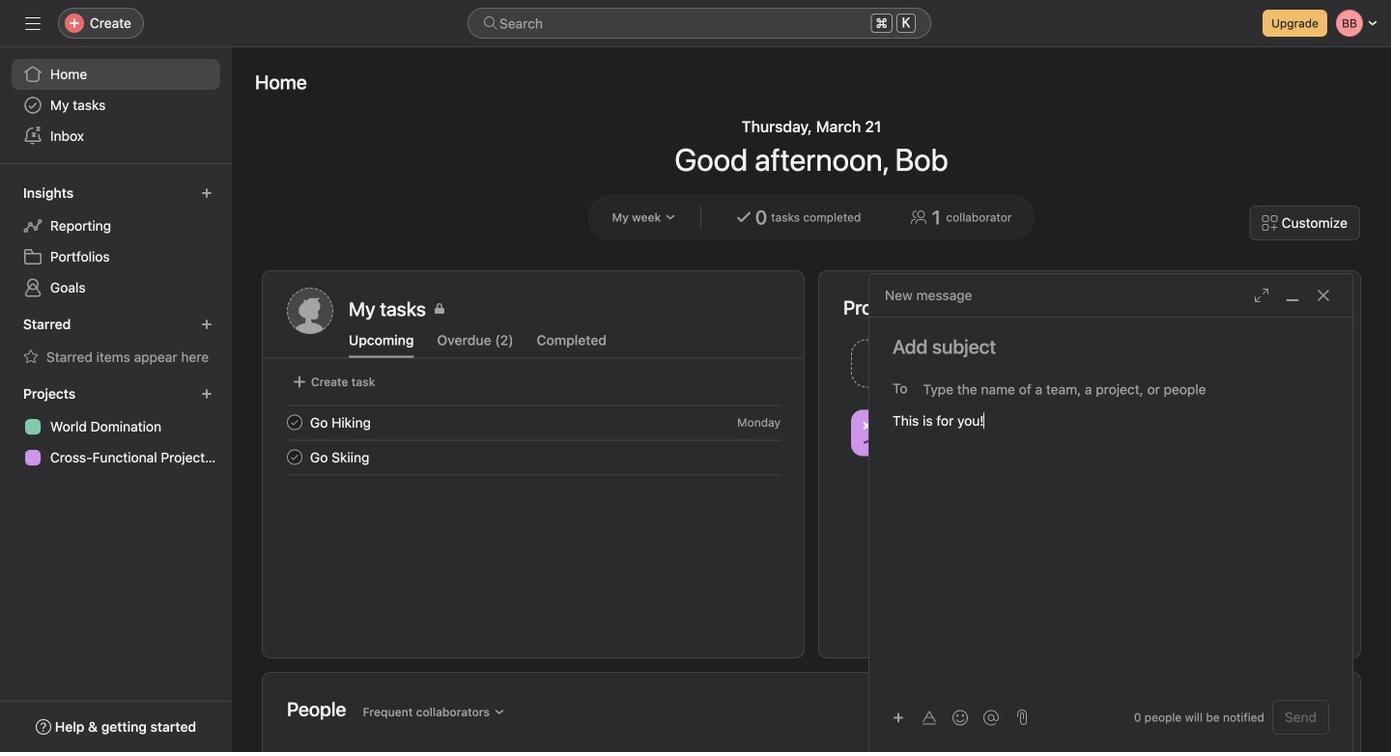 Task type: describe. For each thing, give the bounding box(es) containing it.
new project or portfolio image
[[201, 388, 213, 400]]

line_and_symbols image
[[863, 422, 886, 445]]

Search tasks, projects, and more text field
[[468, 8, 932, 39]]

insights element
[[0, 176, 232, 307]]

global element
[[0, 47, 232, 163]]

add profile photo image
[[287, 288, 333, 334]]

minimize image
[[1285, 288, 1301, 303]]

Add subject text field
[[870, 333, 1353, 360]]

new insights image
[[201, 187, 213, 199]]

add items to starred image
[[201, 319, 213, 330]]

expand popout to full screen image
[[1254, 288, 1270, 303]]



Task type: locate. For each thing, give the bounding box(es) containing it.
insert an object image
[[893, 713, 904, 724]]

None field
[[468, 8, 932, 39]]

0 vertical spatial mark complete checkbox
[[283, 411, 306, 434]]

list item
[[844, 334, 1091, 393], [264, 405, 804, 440], [264, 440, 804, 475]]

mark complete image
[[283, 411, 306, 434], [283, 446, 306, 469]]

2 mark complete image from the top
[[283, 446, 306, 469]]

hide sidebar image
[[25, 15, 41, 31]]

toolbar
[[885, 704, 1009, 732]]

starred element
[[0, 307, 232, 377]]

Mark complete checkbox
[[283, 411, 306, 434], [283, 446, 306, 469]]

dialog
[[870, 274, 1353, 753]]

Type the name of a team, a project, or people text field
[[923, 378, 1319, 401]]

1 vertical spatial mark complete image
[[283, 446, 306, 469]]

close image
[[1316, 288, 1332, 303]]

1 vertical spatial mark complete checkbox
[[283, 446, 306, 469]]

at mention image
[[984, 711, 999, 726]]

1 mark complete checkbox from the top
[[283, 411, 306, 434]]

1 mark complete image from the top
[[283, 411, 306, 434]]

projects element
[[0, 377, 232, 477]]

2 mark complete checkbox from the top
[[283, 446, 306, 469]]

0 vertical spatial mark complete image
[[283, 411, 306, 434]]



Task type: vqa. For each thing, say whether or not it's contained in the screenshot.
second Mark complete icon from the top of the page
yes



